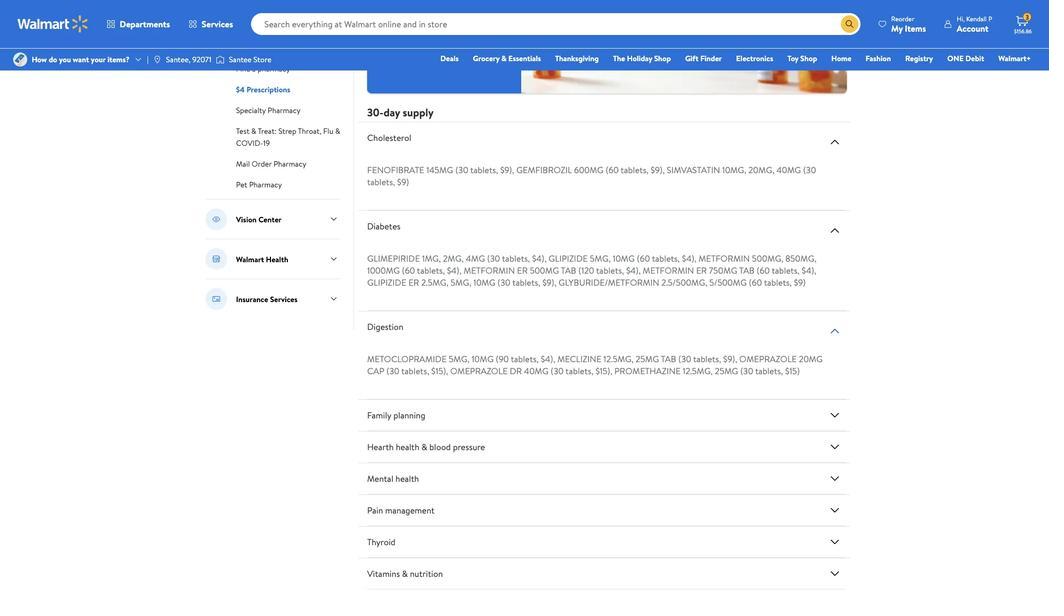 Task type: locate. For each thing, give the bounding box(es) containing it.
how do you want your items?
[[32, 54, 130, 65]]

vision center
[[236, 214, 282, 225]]

glipizide up glyburide/metformin
[[549, 252, 588, 265]]

pain
[[367, 505, 383, 517]]

departments
[[120, 18, 170, 30]]

1 vertical spatial prescriptions
[[247, 84, 290, 95]]

thyroid image
[[829, 536, 842, 549]]

$9) left 145mg
[[397, 176, 409, 188]]

12.5mg, right meclizine
[[604, 353, 634, 365]]

0 horizontal spatial shop
[[654, 53, 671, 64]]

specialty pharmacy link
[[236, 104, 301, 116]]

digestion image
[[829, 325, 842, 338]]

shop right 'toy'
[[801, 53, 818, 64]]

registry
[[906, 53, 934, 64]]

10mg left (90 in the bottom left of the page
[[472, 353, 494, 365]]

2 horizontal spatial er
[[697, 265, 707, 277]]

2 vertical spatial 5mg,
[[449, 353, 470, 365]]

pharmacy for pet pharmacy
[[249, 179, 282, 190]]

hearth health & blood pressure image
[[829, 441, 842, 454]]

fashion link
[[861, 52, 896, 64]]

planning
[[394, 409, 426, 421]]

omeprazole left dr
[[450, 365, 508, 377]]

2 $15), from the left
[[596, 365, 613, 377]]

750mg
[[709, 265, 738, 277]]

(60 right "5/500mg" in the top right of the page
[[757, 265, 770, 277]]

40mg right dr
[[524, 365, 549, 377]]

items?
[[108, 54, 130, 65]]

digestion
[[367, 321, 404, 333]]

|
[[147, 54, 149, 65]]

prescriptions inside transfer prescriptions link
[[265, 22, 308, 33]]

0 horizontal spatial $15),
[[432, 365, 448, 377]]

walmart+ link
[[994, 52, 1036, 64]]

12.5mg,
[[604, 353, 634, 365], [683, 365, 713, 377]]

12.5mg, right promethazine
[[683, 365, 713, 377]]

1 vertical spatial 10mg
[[474, 277, 496, 289]]

10mg down 4mg at the left of page
[[474, 277, 496, 289]]

0 vertical spatial pharmacy
[[268, 105, 301, 116]]

(60 right 600mg
[[606, 164, 619, 176]]

$9) down 850mg,
[[794, 277, 806, 289]]

prescriptions
[[265, 22, 308, 33], [247, 84, 290, 95]]

pharmacy down order
[[249, 179, 282, 190]]

your
[[91, 54, 106, 65]]

test
[[236, 126, 250, 136]]

4mg
[[466, 252, 485, 265]]

1 horizontal spatial metformin
[[643, 265, 694, 277]]

0 vertical spatial 5mg,
[[590, 252, 611, 265]]

(120
[[579, 265, 594, 277]]

1 vertical spatial health
[[396, 473, 419, 485]]

store
[[254, 54, 272, 65]]

test & treat: strep throat, flu & covid-19
[[236, 126, 340, 148]]

5mg, up glyburide/metformin
[[590, 252, 611, 265]]

40mg inside fenofibrate 145mg (30 tablets, $9), gemfibrozil 600mg (60 tablets, $9), simvastatin 10mg, 20mg, 40mg (30 tablets, $9)
[[777, 164, 801, 176]]

find a pharmacy
[[236, 63, 290, 74]]

$9),
[[500, 164, 514, 176], [651, 164, 665, 176], [543, 277, 557, 289], [724, 353, 738, 365]]

finder
[[701, 53, 722, 64]]

5mg, left (90 in the bottom left of the page
[[449, 353, 470, 365]]

fenofibrate 145mg (30 tablets, $9), gemfibrozil 600mg (60 tablets, $9), simvastatin 10mg, 20mg, 40mg (30 tablets, $9)
[[367, 164, 817, 188]]

dr
[[510, 365, 522, 377]]

0 vertical spatial health
[[396, 441, 420, 453]]

tab inside metoclopramide 5mg, 10mg (90 tablets, $4), meclizine 12.5mg, 25mg tab (30 tablets, $9), omeprazole 20mg cap (30 tablets, $15), omeprazole dr 40mg (30 tablets, $15), promethazine 12.5mg, 25mg (30 tablets, $15)
[[661, 353, 677, 365]]

cap
[[367, 365, 385, 377]]

shop right holiday
[[654, 53, 671, 64]]

1000mg
[[367, 265, 400, 277]]

1 horizontal spatial $9)
[[794, 277, 806, 289]]

 image left how
[[13, 52, 27, 67]]

19
[[263, 138, 270, 148]]

cholesterol image
[[829, 136, 842, 149]]

vision
[[236, 214, 257, 225]]

2 vertical spatial pharmacy
[[249, 179, 282, 190]]

500mg
[[530, 265, 559, 277]]

fashion
[[866, 53, 891, 64]]

0 horizontal spatial $9)
[[397, 176, 409, 188]]

omeprazole left '20mg'
[[740, 353, 797, 365]]

simvastatin
[[667, 164, 720, 176]]

services button
[[179, 11, 243, 37]]

2 horizontal spatial metformin
[[699, 252, 750, 265]]

(30
[[456, 164, 469, 176], [804, 164, 817, 176], [487, 252, 500, 265], [498, 277, 511, 289], [679, 353, 692, 365], [387, 365, 400, 377], [551, 365, 564, 377], [741, 365, 754, 377]]

10mg,
[[723, 164, 747, 176]]

500mg,
[[752, 252, 784, 265]]

0 horizontal spatial tab
[[561, 265, 577, 277]]

850mg,
[[786, 252, 817, 265]]

& right vitamins
[[402, 568, 408, 580]]

0 horizontal spatial services
[[202, 18, 233, 30]]

gift finder
[[685, 53, 722, 64]]

$9), inside glimepiride 1mg, 2mg, 4mg (30 tablets, $4), glipizide 5mg, 10mg (60 tablets, $4), metformin 500mg, 850mg, 1000mg (60 tablets, $4), metformin er 500mg tab (120 tablets, $4), metformin er 750mg tab (60 tablets, $4), glipizide er 2.5mg, 5mg, 10mg (30 tablets, $9), glyburide/metformin 2.5/500mg, 5/500mg (60 tablets, $9)
[[543, 277, 557, 289]]

$9) inside fenofibrate 145mg (30 tablets, $9), gemfibrozil 600mg (60 tablets, $9), simvastatin 10mg, 20mg, 40mg (30 tablets, $9)
[[397, 176, 409, 188]]

gemfibrozil
[[517, 164, 572, 176]]

health right mental
[[396, 473, 419, 485]]

1 horizontal spatial shop
[[801, 53, 818, 64]]

er left 2.5mg,
[[409, 277, 419, 289]]

hearth
[[367, 441, 394, 453]]

services left transfer
[[202, 18, 233, 30]]

services right insurance
[[270, 294, 298, 304]]

toy shop link
[[783, 52, 823, 64]]

0 horizontal spatial glipizide
[[367, 277, 407, 289]]

 image
[[13, 52, 27, 67], [216, 54, 225, 65]]

er
[[517, 265, 528, 277], [697, 265, 707, 277], [409, 277, 419, 289]]

(60 up glyburide/metformin
[[637, 252, 650, 265]]

5mg,
[[590, 252, 611, 265], [451, 277, 472, 289], [449, 353, 470, 365]]

1 horizontal spatial services
[[270, 294, 298, 304]]

5mg, down 2mg,
[[451, 277, 472, 289]]

2.5/500mg,
[[662, 277, 708, 289]]

0 vertical spatial $9)
[[397, 176, 409, 188]]

1 vertical spatial services
[[270, 294, 298, 304]]

40mg inside metoclopramide 5mg, 10mg (90 tablets, $4), meclizine 12.5mg, 25mg tab (30 tablets, $9), omeprazole 20mg cap (30 tablets, $15), omeprazole dr 40mg (30 tablets, $15), promethazine 12.5mg, 25mg (30 tablets, $15)
[[524, 365, 549, 377]]

$4 prescriptions
[[236, 84, 290, 95]]

vitamins & nutrition
[[367, 568, 443, 580]]

40mg right 20mg,
[[777, 164, 801, 176]]

0 horizontal spatial  image
[[13, 52, 27, 67]]

$4 prescriptions link
[[236, 83, 290, 95]]

25mg
[[636, 353, 659, 365], [715, 365, 739, 377]]

vaccines
[[236, 43, 265, 53]]

$15),
[[432, 365, 448, 377], [596, 365, 613, 377]]

$156.86
[[1015, 27, 1032, 35]]

1 horizontal spatial 40mg
[[777, 164, 801, 176]]

prescriptions up specialty pharmacy link
[[247, 84, 290, 95]]

tablets,
[[470, 164, 498, 176], [621, 164, 649, 176], [367, 176, 395, 188], [502, 252, 530, 265], [652, 252, 680, 265], [417, 265, 445, 277], [596, 265, 624, 277], [772, 265, 800, 277], [513, 277, 541, 289], [764, 277, 792, 289], [511, 353, 539, 365], [694, 353, 721, 365], [402, 365, 429, 377], [566, 365, 594, 377], [756, 365, 783, 377]]

0 horizontal spatial metformin
[[464, 265, 515, 277]]

the holiday shop
[[613, 53, 671, 64]]

glipizide
[[549, 252, 588, 265], [367, 277, 407, 289]]

walmart+
[[999, 53, 1032, 64]]

do
[[49, 54, 57, 65]]

& right 'grocery'
[[502, 53, 507, 64]]

1 vertical spatial glipizide
[[367, 277, 407, 289]]

mail order pharmacy
[[236, 159, 307, 169]]

walmart health image
[[206, 248, 227, 270]]

prescriptions right transfer
[[265, 22, 308, 33]]

Search search field
[[251, 13, 861, 35]]

mental health
[[367, 473, 419, 485]]

40mg
[[777, 164, 801, 176], [524, 365, 549, 377]]

$4), inside metoclopramide 5mg, 10mg (90 tablets, $4), meclizine 12.5mg, 25mg tab (30 tablets, $9), omeprazole 20mg cap (30 tablets, $15), omeprazole dr 40mg (30 tablets, $15), promethazine 12.5mg, 25mg (30 tablets, $15)
[[541, 353, 556, 365]]

1 $15), from the left
[[432, 365, 448, 377]]

vitamins
[[367, 568, 400, 580]]

one debit link
[[943, 52, 990, 64]]

1 horizontal spatial er
[[517, 265, 528, 277]]

& right test
[[251, 126, 256, 136]]

departments button
[[97, 11, 179, 37]]

er left 750mg
[[697, 265, 707, 277]]

0 vertical spatial 40mg
[[777, 164, 801, 176]]

pharmacy
[[268, 105, 301, 116], [274, 159, 307, 169], [249, 179, 282, 190]]

1 vertical spatial $9)
[[794, 277, 806, 289]]

 image right 92071
[[216, 54, 225, 65]]

health right "hearth"
[[396, 441, 420, 453]]

$4
[[236, 84, 245, 95]]

1 horizontal spatial glipizide
[[549, 252, 588, 265]]

 image
[[153, 55, 162, 64]]

$9) inside glimepiride 1mg, 2mg, 4mg (30 tablets, $4), glipizide 5mg, 10mg (60 tablets, $4), metformin 500mg, 850mg, 1000mg (60 tablets, $4), metformin er 500mg tab (120 tablets, $4), metformin er 750mg tab (60 tablets, $4), glipizide er 2.5mg, 5mg, 10mg (30 tablets, $9), glyburide/metformin 2.5/500mg, 5/500mg (60 tablets, $9)
[[794, 277, 806, 289]]

search icon image
[[846, 20, 854, 28]]

1 horizontal spatial tab
[[661, 353, 677, 365]]

pain management image
[[829, 504, 842, 517]]

omeprazole
[[740, 353, 797, 365], [450, 365, 508, 377]]

0 vertical spatial services
[[202, 18, 233, 30]]

0 horizontal spatial 40mg
[[524, 365, 549, 377]]

$4), left meclizine
[[541, 353, 556, 365]]

1 horizontal spatial $15),
[[596, 365, 613, 377]]

0 horizontal spatial 25mg
[[636, 353, 659, 365]]

(60 right 1000mg at top left
[[402, 265, 415, 277]]

 image for how do you want your items?
[[13, 52, 27, 67]]

600mg
[[574, 164, 604, 176]]

& for vitamins
[[402, 568, 408, 580]]

$4), right 500mg,
[[802, 265, 817, 277]]

grocery
[[473, 53, 500, 64]]

pharmacy down the test & treat: strep throat, flu & covid-19
[[274, 159, 307, 169]]

pharmacy up strep
[[268, 105, 301, 116]]

10mg up glyburide/metformin
[[613, 252, 635, 265]]

(60 down 500mg,
[[749, 277, 762, 289]]

$4),
[[532, 252, 547, 265], [682, 252, 697, 265], [447, 265, 462, 277], [626, 265, 641, 277], [802, 265, 817, 277], [541, 353, 556, 365]]

1 horizontal spatial 12.5mg,
[[683, 365, 713, 377]]

0 vertical spatial prescriptions
[[265, 22, 308, 33]]

prescriptions for transfer prescriptions
[[265, 22, 308, 33]]

2 vertical spatial 10mg
[[472, 353, 494, 365]]

er left 500mg
[[517, 265, 528, 277]]

Walmart Site-Wide search field
[[251, 13, 861, 35]]

home
[[832, 53, 852, 64]]

family planning
[[367, 409, 426, 421]]

1 horizontal spatial  image
[[216, 54, 225, 65]]

0 horizontal spatial 12.5mg,
[[604, 353, 634, 365]]

walmart image
[[17, 15, 89, 33]]

glipizide down glimepiride
[[367, 277, 407, 289]]

1 vertical spatial 40mg
[[524, 365, 549, 377]]

center
[[259, 214, 282, 225]]

1 vertical spatial pharmacy
[[274, 159, 307, 169]]

health for mental
[[396, 473, 419, 485]]

20mg
[[799, 353, 823, 365]]

prescriptions inside $4 prescriptions link
[[247, 84, 290, 95]]



Task type: vqa. For each thing, say whether or not it's contained in the screenshot.
Auto gifts list item
no



Task type: describe. For each thing, give the bounding box(es) containing it.
nutrition
[[410, 568, 443, 580]]

health for hearth
[[396, 441, 420, 453]]

pharmacy
[[258, 63, 290, 74]]

30-day supply
[[367, 104, 434, 120]]

& left blood
[[422, 441, 428, 453]]

my
[[892, 22, 903, 34]]

mental
[[367, 473, 394, 485]]

find
[[236, 63, 251, 74]]

glimepiride
[[367, 252, 420, 265]]

1 shop from the left
[[654, 53, 671, 64]]

2.5mg,
[[421, 277, 449, 289]]

$15)
[[786, 365, 800, 377]]

insurance services
[[236, 294, 298, 304]]

walmart health
[[236, 254, 288, 264]]

walmart
[[236, 254, 264, 264]]

a
[[252, 63, 256, 74]]

$4), left 4mg at the left of page
[[447, 265, 462, 277]]

specialty pharmacy
[[236, 105, 301, 116]]

services inside popup button
[[202, 18, 233, 30]]

mental health image
[[829, 472, 842, 485]]

strep
[[279, 126, 296, 136]]

family
[[367, 409, 392, 421]]

home link
[[827, 52, 857, 64]]

5mg, inside metoclopramide 5mg, 10mg (90 tablets, $4), meclizine 12.5mg, 25mg tab (30 tablets, $9), omeprazole 20mg cap (30 tablets, $15), omeprazole dr 40mg (30 tablets, $15), promethazine 12.5mg, 25mg (30 tablets, $15)
[[449, 353, 470, 365]]

$4), left (120
[[532, 252, 547, 265]]

1 horizontal spatial 25mg
[[715, 365, 739, 377]]

you
[[59, 54, 71, 65]]

want
[[73, 54, 89, 65]]

mail
[[236, 159, 250, 169]]

grocery & essentials link
[[468, 52, 546, 64]]

blood
[[430, 441, 451, 453]]

santee,
[[166, 54, 191, 65]]

thanksgiving link
[[551, 52, 604, 64]]

5/500mg
[[710, 277, 747, 289]]

thyroid
[[367, 536, 396, 548]]

the holiday shop link
[[608, 52, 676, 64]]

20mg,
[[749, 164, 775, 176]]

account
[[957, 22, 989, 34]]

metoclopramide 5mg, 10mg (90 tablets, $4), meclizine 12.5mg, 25mg tab (30 tablets, $9), omeprazole 20mg cap (30 tablets, $15), omeprazole dr 40mg (30 tablets, $15), promethazine 12.5mg, 25mg (30 tablets, $15)
[[367, 353, 823, 377]]

145mg
[[427, 164, 453, 176]]

glimepiride 1mg, 2mg, 4mg (30 tablets, $4), glipizide 5mg, 10mg (60 tablets, $4), metformin 500mg, 850mg, 1000mg (60 tablets, $4), metformin er 500mg tab (120 tablets, $4), metformin er 750mg tab (60 tablets, $4), glipizide er 2.5mg, 5mg, 10mg (30 tablets, $9), glyburide/metformin 2.5/500mg, 5/500mg (60 tablets, $9)
[[367, 252, 817, 289]]

grocery & essentials
[[473, 53, 541, 64]]

test & treat: strep throat, flu & covid-19 link
[[236, 125, 340, 149]]

& right flu
[[335, 126, 340, 136]]

1 horizontal spatial omeprazole
[[740, 353, 797, 365]]

& for grocery
[[502, 53, 507, 64]]

kendall
[[967, 14, 987, 23]]

hi, kendall p account
[[957, 14, 993, 34]]

vitamins & nutrition image
[[829, 567, 842, 581]]

hearth health & blood pressure
[[367, 441, 485, 453]]

gift finder link
[[681, 52, 727, 64]]

cholesterol
[[367, 132, 412, 144]]

transfer prescriptions
[[236, 22, 308, 33]]

pet pharmacy link
[[236, 178, 282, 190]]

& for test
[[251, 126, 256, 136]]

$4), right (120
[[626, 265, 641, 277]]

0 horizontal spatial omeprazole
[[450, 365, 508, 377]]

0 vertical spatial glipizide
[[549, 252, 588, 265]]

the
[[613, 53, 626, 64]]

pain management
[[367, 505, 435, 517]]

diabetes image
[[829, 224, 842, 237]]

10mg inside metoclopramide 5mg, 10mg (90 tablets, $4), meclizine 12.5mg, 25mg tab (30 tablets, $9), omeprazole 20mg cap (30 tablets, $15), omeprazole dr 40mg (30 tablets, $15), promethazine 12.5mg, 25mg (30 tablets, $15)
[[472, 353, 494, 365]]

electronics
[[737, 53, 774, 64]]

 image for santee store
[[216, 54, 225, 65]]

santee, 92071
[[166, 54, 212, 65]]

92071
[[192, 54, 212, 65]]

1 vertical spatial 5mg,
[[451, 277, 472, 289]]

meclizine
[[558, 353, 602, 365]]

walmart insurance services image
[[206, 288, 227, 310]]

holiday
[[627, 53, 653, 64]]

$4), up 2.5/500mg,
[[682, 252, 697, 265]]

0 vertical spatial 10mg
[[613, 252, 635, 265]]

insurance
[[236, 294, 268, 304]]

transfer
[[236, 22, 263, 33]]

specialty
[[236, 105, 266, 116]]

management
[[385, 505, 435, 517]]

pet pharmacy
[[236, 179, 282, 190]]

registry link
[[901, 52, 938, 64]]

electronics link
[[732, 52, 779, 64]]

how
[[32, 54, 47, 65]]

throat,
[[298, 126, 322, 136]]

prescriptions for $4 prescriptions
[[247, 84, 290, 95]]

treat:
[[258, 126, 277, 136]]

$9), inside metoclopramide 5mg, 10mg (90 tablets, $4), meclizine 12.5mg, 25mg tab (30 tablets, $9), omeprazole 20mg cap (30 tablets, $15), omeprazole dr 40mg (30 tablets, $15), promethazine 12.5mg, 25mg (30 tablets, $15)
[[724, 353, 738, 365]]

fenofibrate
[[367, 164, 425, 176]]

(60 inside fenofibrate 145mg (30 tablets, $9), gemfibrozil 600mg (60 tablets, $9), simvastatin 10mg, 20mg, 40mg (30 tablets, $9)
[[606, 164, 619, 176]]

p
[[989, 14, 993, 23]]

debit
[[966, 53, 985, 64]]

pharmacy for specialty pharmacy
[[268, 105, 301, 116]]

transfer prescriptions link
[[236, 21, 308, 33]]

pet
[[236, 179, 247, 190]]

0 horizontal spatial er
[[409, 277, 419, 289]]

reorder my items
[[892, 14, 927, 34]]

2 shop from the left
[[801, 53, 818, 64]]

supply
[[403, 104, 434, 120]]

vision center image
[[206, 208, 227, 230]]

metoclopramide
[[367, 353, 447, 365]]

2 horizontal spatial tab
[[740, 265, 755, 277]]

items
[[905, 22, 927, 34]]

find a pharmacy link
[[236, 62, 290, 74]]

family planning image
[[829, 409, 842, 422]]

hi,
[[957, 14, 965, 23]]

flu
[[323, 126, 334, 136]]

deals link
[[436, 52, 464, 64]]



